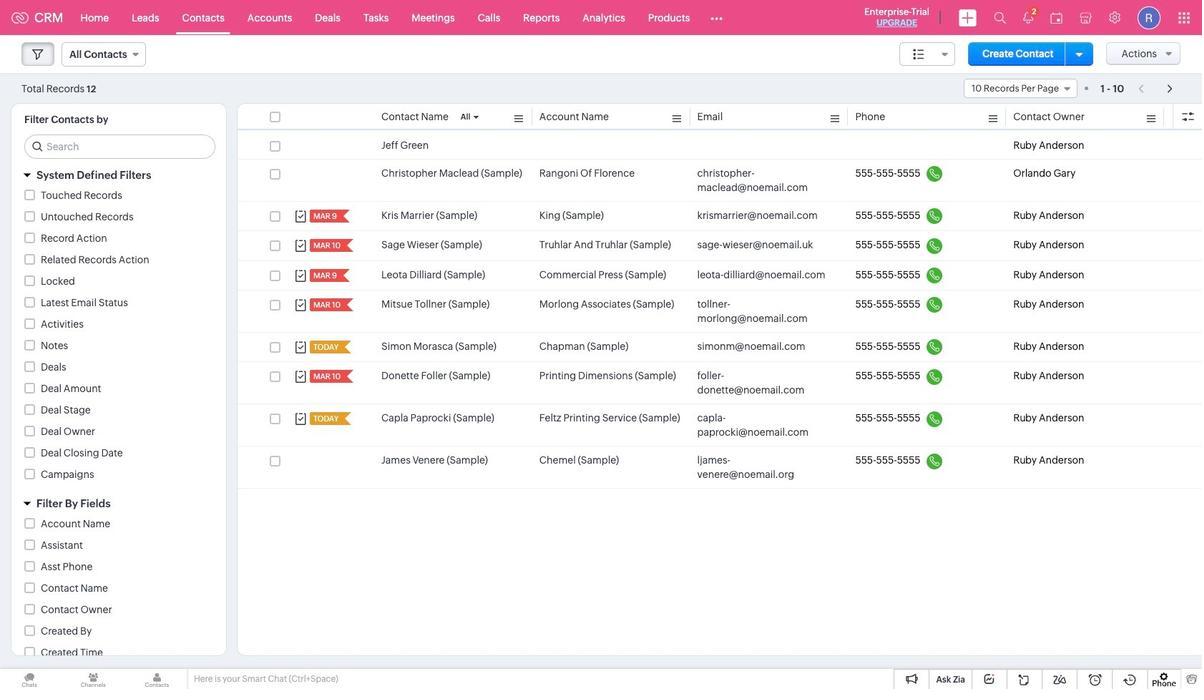 Task type: vqa. For each thing, say whether or not it's contained in the screenshot.
size IMAGE
yes



Task type: describe. For each thing, give the bounding box(es) containing it.
chats image
[[0, 669, 59, 690]]

profile element
[[1130, 0, 1170, 35]]

create menu image
[[959, 9, 977, 26]]

calendar image
[[1051, 12, 1063, 23]]

channels image
[[64, 669, 123, 690]]

none field the size
[[900, 42, 956, 66]]

create menu element
[[951, 0, 986, 35]]



Task type: locate. For each thing, give the bounding box(es) containing it.
contacts image
[[128, 669, 187, 690]]

None field
[[62, 42, 146, 67], [900, 42, 956, 66], [964, 79, 1078, 98], [62, 42, 146, 67], [964, 79, 1078, 98]]

logo image
[[11, 12, 29, 23]]

Other Modules field
[[702, 6, 733, 29]]

search image
[[995, 11, 1007, 24]]

search element
[[986, 0, 1015, 35]]

row group
[[238, 132, 1203, 489]]

profile image
[[1138, 6, 1161, 29]]

size image
[[914, 48, 925, 61]]

signals element
[[1015, 0, 1043, 35]]

Search text field
[[25, 135, 215, 158]]



